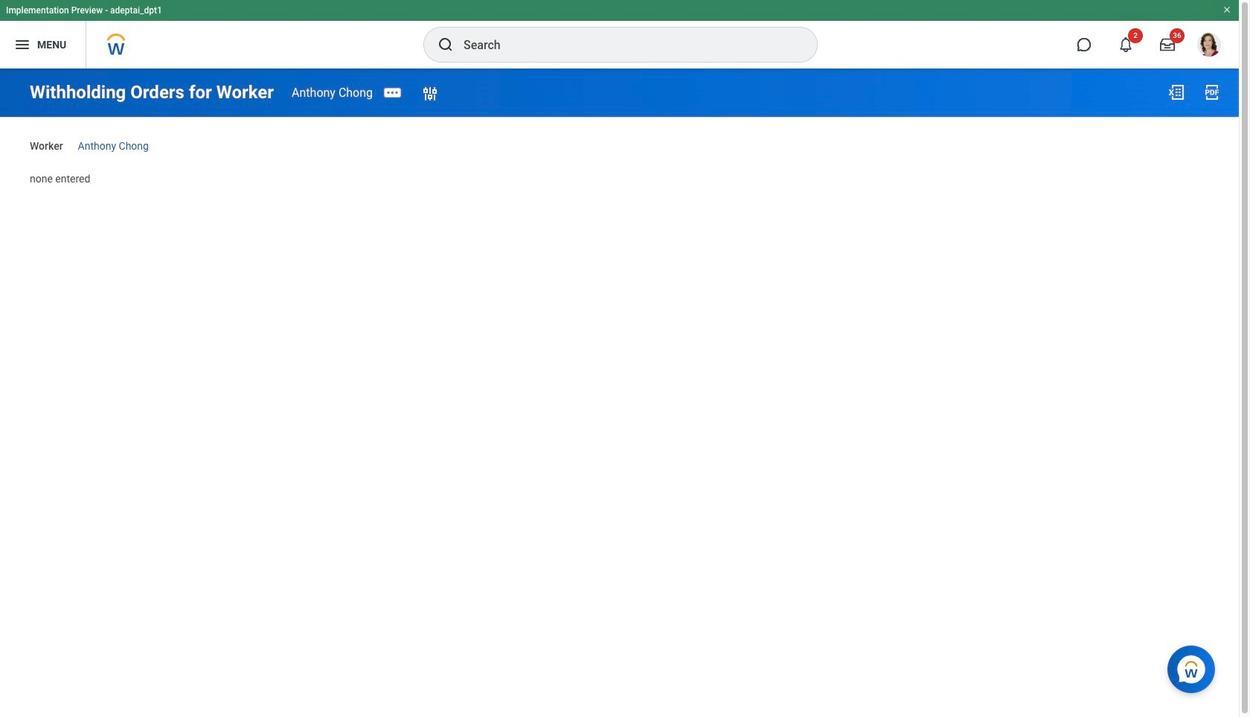 Task type: describe. For each thing, give the bounding box(es) containing it.
inbox large image
[[1161, 37, 1176, 52]]

Search Workday  search field
[[464, 28, 787, 61]]



Task type: locate. For each thing, give the bounding box(es) containing it.
notifications large image
[[1119, 37, 1134, 52]]

change selection image
[[421, 85, 439, 103]]

search image
[[437, 36, 455, 54]]

banner
[[0, 0, 1240, 68]]

view printable version (pdf) image
[[1204, 83, 1222, 101]]

main content
[[0, 68, 1240, 199]]

export to excel image
[[1168, 83, 1186, 101]]

close environment banner image
[[1223, 5, 1232, 14]]

justify image
[[13, 36, 31, 54]]

profile logan mcneil image
[[1198, 33, 1222, 60]]



Task type: vqa. For each thing, say whether or not it's contained in the screenshot.
notifications large image
yes



